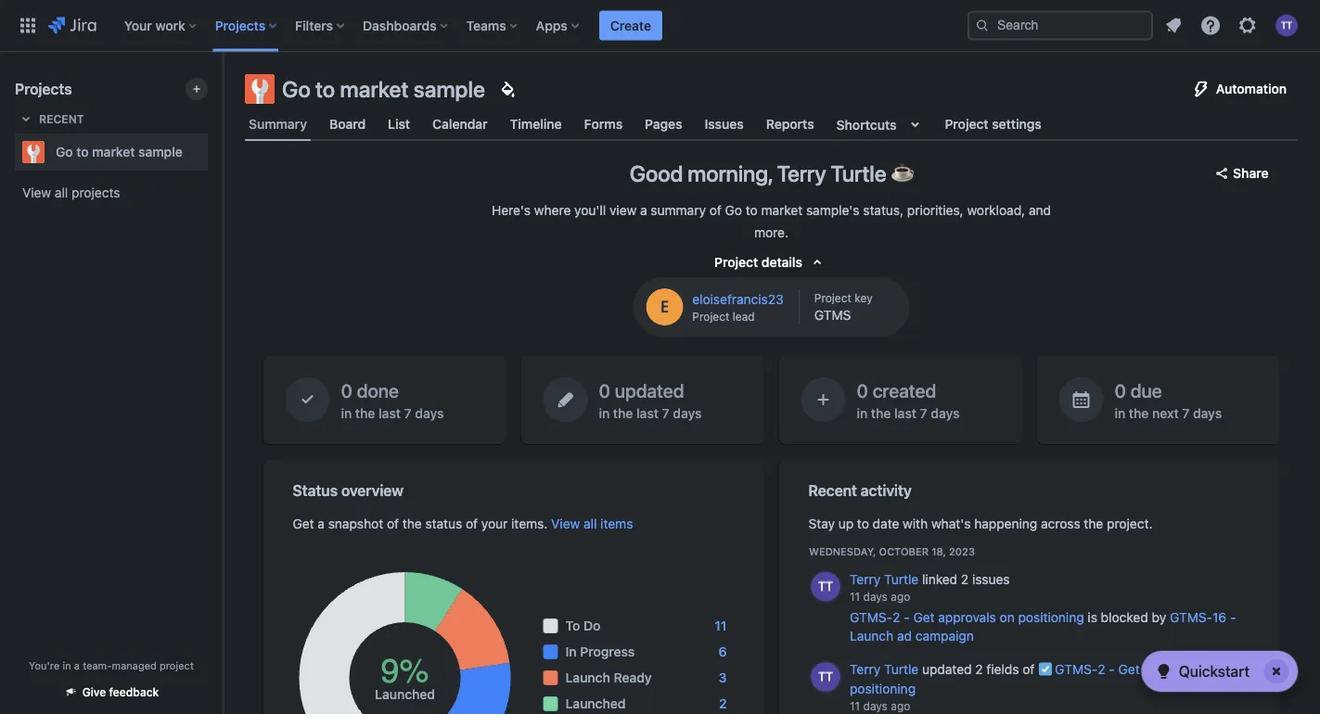 Task type: locate. For each thing, give the bounding box(es) containing it.
gtms- down gtms-16 - launch ad campaign link
[[1055, 662, 1097, 677]]

terry turtle link up 11 days ago
[[849, 662, 918, 677]]

- inside gtms-2 - get approvals on positioning
[[1109, 662, 1115, 677]]

1 vertical spatial get
[[913, 610, 934, 625]]

updated
[[615, 380, 684, 402], [922, 662, 972, 677]]

1 vertical spatial positioning
[[849, 681, 915, 697]]

- for gtms-2 - get approvals on positioning
[[1109, 662, 1115, 677]]

terry for terry turtle linked 2 issues 11 days ago
[[849, 572, 880, 587]]

0 vertical spatial projects
[[215, 18, 265, 33]]

0 created in the last 7 days
[[857, 380, 960, 421]]

0 inside 0 done in the last 7 days
[[341, 380, 353, 402]]

0 vertical spatial all
[[55, 185, 68, 200]]

on down issues
[[999, 610, 1014, 625]]

0 horizontal spatial recent
[[39, 112, 84, 125]]

1 horizontal spatial updated
[[922, 662, 972, 677]]

1 horizontal spatial get
[[913, 610, 934, 625]]

launch left ad
[[849, 628, 893, 644]]

2 horizontal spatial gtms-
[[1170, 610, 1212, 625]]

0 vertical spatial get
[[293, 516, 314, 532]]

filters button
[[290, 11, 352, 40]]

terry inside terry turtle linked 2 issues 11 days ago
[[849, 572, 880, 587]]

2 horizontal spatial -
[[1230, 610, 1236, 625]]

2 vertical spatial get
[[1118, 662, 1140, 677]]

0 horizontal spatial updated
[[615, 380, 684, 402]]

view all items link
[[551, 516, 633, 532]]

project inside tab list
[[945, 116, 989, 132]]

- left check image
[[1109, 662, 1115, 677]]

1 vertical spatial updated
[[922, 662, 972, 677]]

0 horizontal spatial launch
[[566, 670, 610, 686]]

0 inside 0 updated in the last 7 days
[[599, 380, 610, 402]]

0 vertical spatial view
[[22, 185, 51, 200]]

terry for terry turtle updated 2 fields of
[[849, 662, 880, 677]]

1 vertical spatial terry turtle link
[[849, 662, 918, 677]]

dashboards button
[[357, 11, 455, 40]]

last for done
[[379, 405, 401, 421]]

sample
[[414, 76, 485, 102], [138, 144, 183, 160]]

project down eloisefrancis23 link
[[692, 310, 730, 323]]

gtms- right the by
[[1170, 610, 1212, 625]]

approvals up campaign
[[938, 610, 996, 625]]

project for project settings
[[945, 116, 989, 132]]

0 vertical spatial gtms-2 - get approvals on positioning link
[[849, 610, 1084, 625]]

1 terry turtle image from the top
[[810, 572, 840, 602]]

7 inside 0 updated in the last 7 days
[[662, 405, 670, 421]]

in for 0 due
[[1115, 405, 1126, 421]]

1 7 from the left
[[404, 405, 412, 421]]

go to market sample up list
[[282, 76, 485, 102]]

1 gtms-2 - get approvals on positioning link from the top
[[849, 610, 1084, 625]]

dismiss quickstart image
[[1262, 657, 1292, 687]]

0 vertical spatial updated
[[615, 380, 684, 402]]

on inside gtms-2 - get approvals on positioning
[[1205, 662, 1220, 677]]

jira image
[[48, 14, 96, 37], [48, 14, 96, 37]]

1 horizontal spatial last
[[637, 405, 659, 421]]

0 vertical spatial sample
[[414, 76, 485, 102]]

1 horizontal spatial recent
[[809, 482, 857, 500]]

quickstart button
[[1142, 651, 1298, 692]]

0 horizontal spatial view
[[22, 185, 51, 200]]

workload,
[[967, 203, 1025, 218]]

the inside 0 created in the last 7 days
[[871, 405, 891, 421]]

7 inside 0 done in the last 7 days
[[404, 405, 412, 421]]

2 vertical spatial a
[[74, 660, 80, 672]]

gtms-2 - get approvals on positioning link down gtms-16 - launch ad campaign
[[849, 662, 1220, 697]]

get inside gtms-2 - get approvals on positioning
[[1118, 662, 1140, 677]]

1 vertical spatial view
[[551, 516, 580, 532]]

you'll
[[574, 203, 606, 218]]

1 horizontal spatial go
[[282, 76, 311, 102]]

-
[[903, 610, 909, 625], [1230, 610, 1236, 625], [1109, 662, 1115, 677]]

shortcuts button
[[833, 108, 930, 141]]

in inside 0 created in the last 7 days
[[857, 405, 868, 421]]

view left projects
[[22, 185, 51, 200]]

appswitcher icon image
[[17, 14, 39, 37]]

0 inside the 0 due in the next 7 days
[[1115, 380, 1126, 402]]

positioning left is
[[1018, 610, 1084, 625]]

4 7 from the left
[[1182, 405, 1190, 421]]

status overview
[[293, 482, 404, 500]]

1 horizontal spatial view
[[551, 516, 580, 532]]

in inside the 0 due in the next 7 days
[[1115, 405, 1126, 421]]

0 inside 0 created in the last 7 days
[[857, 380, 868, 402]]

project inside the project key gtms
[[814, 291, 852, 304]]

last
[[379, 405, 401, 421], [637, 405, 659, 421], [895, 405, 917, 421]]

gtms- inside gtms-16 - launch ad campaign
[[1170, 610, 1212, 625]]

more.
[[754, 225, 789, 240]]

last inside 0 done in the last 7 days
[[379, 405, 401, 421]]

apps button
[[530, 11, 586, 40]]

1 vertical spatial recent
[[809, 482, 857, 500]]

3 7 from the left
[[920, 405, 928, 421]]

your
[[124, 18, 152, 33]]

automation
[[1216, 81, 1287, 96]]

market up view all projects link
[[92, 144, 135, 160]]

recent up stay
[[809, 482, 857, 500]]

- right 16
[[1230, 610, 1236, 625]]

gtms
[[814, 307, 851, 322]]

a left team-
[[74, 660, 80, 672]]

created
[[873, 380, 936, 402]]

1 vertical spatial launch
[[566, 670, 610, 686]]

1 ago from the top
[[891, 590, 910, 603]]

- for gtms-2 - get approvals on positioning is blocked by
[[903, 610, 909, 625]]

market inside here's where you'll view a summary of go to market sample's status, priorities, workload, and more.
[[761, 203, 803, 218]]

priorities,
[[907, 203, 964, 218]]

fields
[[986, 662, 1019, 677]]

☕️
[[891, 160, 913, 186]]

in
[[341, 405, 352, 421], [599, 405, 610, 421], [857, 405, 868, 421], [1115, 405, 1126, 421], [63, 660, 71, 672]]

gtms-16 - launch ad campaign link
[[849, 610, 1236, 644]]

notifications image
[[1163, 14, 1185, 37]]

go to market sample
[[282, 76, 485, 102], [56, 144, 183, 160]]

to up more.
[[746, 203, 758, 218]]

project.
[[1107, 516, 1153, 532]]

2 0 from the left
[[599, 380, 610, 402]]

0 horizontal spatial projects
[[15, 80, 72, 98]]

terry up sample's on the top right
[[777, 160, 826, 186]]

2 last from the left
[[637, 405, 659, 421]]

1 terry turtle link from the top
[[849, 572, 918, 587]]

days inside 0 updated in the last 7 days
[[673, 405, 702, 421]]

calendar
[[433, 116, 488, 132]]

blocked
[[1101, 610, 1148, 625]]

1 vertical spatial approvals
[[1143, 662, 1201, 677]]

1 vertical spatial 11
[[715, 618, 727, 634]]

collapse recent projects image
[[15, 108, 37, 130]]

1 horizontal spatial launch
[[849, 628, 893, 644]]

1 vertical spatial gtms-2 - get approvals on positioning link
[[849, 662, 1220, 697]]

2 horizontal spatial a
[[640, 203, 647, 218]]

0 vertical spatial recent
[[39, 112, 84, 125]]

3 last from the left
[[895, 405, 917, 421]]

11 inside terry turtle linked 2 issues 11 days ago
[[849, 590, 860, 603]]

the inside the 0 due in the next 7 days
[[1129, 405, 1149, 421]]

recent right collapse recent projects icon
[[39, 112, 84, 125]]

settings
[[992, 116, 1042, 132]]

2 up ad
[[892, 610, 900, 625]]

0 vertical spatial go to market sample
[[282, 76, 485, 102]]

go to market sample up view all projects link
[[56, 144, 183, 160]]

of left your
[[466, 516, 478, 532]]

0 vertical spatial 11
[[849, 590, 860, 603]]

1 0 from the left
[[341, 380, 353, 402]]

forms
[[584, 116, 623, 132]]

3 0 from the left
[[857, 380, 868, 402]]

7
[[404, 405, 412, 421], [662, 405, 670, 421], [920, 405, 928, 421], [1182, 405, 1190, 421]]

all left projects
[[55, 185, 68, 200]]

project settings link
[[941, 108, 1045, 141]]

teams
[[466, 18, 506, 33]]

0 horizontal spatial on
[[999, 610, 1014, 625]]

1 horizontal spatial -
[[1109, 662, 1115, 677]]

eloisefrancis23 project lead
[[692, 291, 784, 323]]

tab list
[[234, 108, 1309, 141]]

days inside the 0 due in the next 7 days
[[1193, 405, 1222, 421]]

project up "gtms"
[[814, 291, 852, 304]]

1 vertical spatial terry
[[849, 572, 880, 587]]

next
[[1152, 405, 1179, 421]]

board
[[329, 116, 366, 132]]

project up eloisefrancis23
[[714, 255, 758, 270]]

launch up launched
[[566, 670, 610, 686]]

7 inside the 0 due in the next 7 days
[[1182, 405, 1190, 421]]

4 0 from the left
[[1115, 380, 1126, 402]]

2 right linked
[[961, 572, 968, 587]]

0 vertical spatial launch
[[849, 628, 893, 644]]

terry turtle image for updated 2 fields of
[[810, 662, 840, 692]]

your profile and settings image
[[1276, 14, 1298, 37]]

in inside 0 done in the last 7 days
[[341, 405, 352, 421]]

0 horizontal spatial get
[[293, 516, 314, 532]]

view
[[610, 203, 637, 218]]

0 horizontal spatial last
[[379, 405, 401, 421]]

1 vertical spatial a
[[318, 516, 325, 532]]

1 vertical spatial ago
[[891, 700, 910, 713]]

2 down blocked
[[1097, 662, 1105, 677]]

get up campaign
[[913, 610, 934, 625]]

feedback
[[109, 686, 159, 699]]

terry up 11 days ago
[[849, 662, 880, 677]]

go to market sample link
[[15, 134, 200, 171]]

here's
[[492, 203, 531, 218]]

terry down 'wednesday,'
[[849, 572, 880, 587]]

terry turtle link
[[849, 572, 918, 587], [849, 662, 918, 677]]

project
[[945, 116, 989, 132], [714, 255, 758, 270], [814, 291, 852, 304], [692, 310, 730, 323]]

go down morning,
[[725, 203, 742, 218]]

gtms-2 - get approvals on positioning link up campaign
[[849, 610, 1084, 625]]

dashboards
[[363, 18, 437, 33]]

0 horizontal spatial all
[[55, 185, 68, 200]]

go up summary
[[282, 76, 311, 102]]

the for created
[[871, 405, 891, 421]]

Search field
[[968, 11, 1153, 40]]

up
[[839, 516, 854, 532]]

ago up ad
[[891, 590, 910, 603]]

positioning inside gtms-2 - get approvals on positioning
[[849, 681, 915, 697]]

banner
[[0, 0, 1320, 52]]

days inside 0 created in the last 7 days
[[931, 405, 960, 421]]

turtle
[[831, 160, 886, 186], [884, 572, 918, 587], [884, 662, 918, 677]]

11 for 11 days ago
[[849, 700, 860, 713]]

0 horizontal spatial approvals
[[938, 610, 996, 625]]

0 vertical spatial terry turtle image
[[810, 572, 840, 602]]

days inside terry turtle linked 2 issues 11 days ago
[[863, 590, 887, 603]]

items.
[[511, 516, 548, 532]]

0 vertical spatial positioning
[[1018, 610, 1084, 625]]

terry
[[777, 160, 826, 186], [849, 572, 880, 587], [849, 662, 880, 677]]

0 horizontal spatial positioning
[[849, 681, 915, 697]]

2 vertical spatial terry
[[849, 662, 880, 677]]

sample up calendar
[[414, 76, 485, 102]]

you're
[[29, 660, 60, 672]]

approvals inside gtms-2 - get approvals on positioning
[[1143, 662, 1201, 677]]

2 left the fields
[[975, 662, 983, 677]]

1 vertical spatial go to market sample
[[56, 144, 183, 160]]

happening
[[974, 516, 1038, 532]]

eloisefrancis23
[[692, 291, 784, 307]]

the inside 0 done in the last 7 days
[[355, 405, 375, 421]]

approvals down the by
[[1143, 662, 1201, 677]]

1 last from the left
[[379, 405, 401, 421]]

0 for 0 due
[[1115, 380, 1126, 402]]

of right summary
[[710, 203, 722, 218]]

project for project details
[[714, 255, 758, 270]]

0 vertical spatial ago
[[891, 590, 910, 603]]

terry turtle link down wednesday, october 18, 2023
[[849, 572, 918, 587]]

get left check image
[[1118, 662, 1140, 677]]

status,
[[863, 203, 904, 218]]

project inside dropdown button
[[714, 255, 758, 270]]

2
[[961, 572, 968, 587], [892, 610, 900, 625], [975, 662, 983, 677], [1097, 662, 1105, 677], [719, 696, 727, 712]]

issues
[[972, 572, 1010, 587]]

turtle down ad
[[884, 662, 918, 677]]

7 for done
[[404, 405, 412, 421]]

1 horizontal spatial projects
[[215, 18, 265, 33]]

gtms- down terry turtle linked 2 issues 11 days ago
[[849, 610, 892, 625]]

2 horizontal spatial last
[[895, 405, 917, 421]]

0 vertical spatial approvals
[[938, 610, 996, 625]]

all left items
[[584, 516, 597, 532]]

1 horizontal spatial positioning
[[1018, 610, 1084, 625]]

check image
[[1153, 661, 1175, 683]]

2 7 from the left
[[662, 405, 670, 421]]

status
[[425, 516, 462, 532]]

on right check image
[[1205, 662, 1220, 677]]

1 horizontal spatial gtms-
[[1055, 662, 1097, 677]]

market up list
[[340, 76, 409, 102]]

to inside here's where you'll view a summary of go to market sample's status, priorities, workload, and more.
[[746, 203, 758, 218]]

terry turtle updated 2 fields of
[[849, 662, 1038, 677]]

all
[[55, 185, 68, 200], [584, 516, 597, 532]]

0 vertical spatial market
[[340, 76, 409, 102]]

2 vertical spatial 11
[[849, 700, 860, 713]]

project details button
[[703, 248, 840, 277]]

1 horizontal spatial sample
[[414, 76, 485, 102]]

1 vertical spatial turtle
[[884, 572, 918, 587]]

ago down terry turtle updated 2 fields of at bottom
[[891, 700, 910, 713]]

do
[[584, 618, 601, 634]]

launch
[[849, 628, 893, 644], [566, 670, 610, 686]]

0 horizontal spatial sample
[[138, 144, 183, 160]]

stay
[[809, 516, 835, 532]]

turtle down october
[[884, 572, 918, 587]]

7 inside 0 created in the last 7 days
[[920, 405, 928, 421]]

2 horizontal spatial market
[[761, 203, 803, 218]]

gtms- inside gtms-2 - get approvals on positioning
[[1055, 662, 1097, 677]]

a down status
[[318, 516, 325, 532]]

- up ad
[[903, 610, 909, 625]]

a right view
[[640, 203, 647, 218]]

last inside 0 updated in the last 7 days
[[637, 405, 659, 421]]

set background color image
[[496, 78, 519, 100]]

0 vertical spatial a
[[640, 203, 647, 218]]

status
[[293, 482, 338, 500]]

market up more.
[[761, 203, 803, 218]]

days inside 0 done in the last 7 days
[[415, 405, 444, 421]]

2 vertical spatial go
[[725, 203, 742, 218]]

get down status
[[293, 516, 314, 532]]

2 vertical spatial turtle
[[884, 662, 918, 677]]

automation image
[[1190, 78, 1213, 100]]

2 horizontal spatial get
[[1118, 662, 1140, 677]]

positioning up 11 days ago
[[849, 681, 915, 697]]

2 terry turtle image from the top
[[810, 662, 840, 692]]

2 horizontal spatial go
[[725, 203, 742, 218]]

2 vertical spatial market
[[761, 203, 803, 218]]

terry turtle link for linked 2 issues
[[849, 572, 918, 587]]

gtms-2 - get approvals on positioning link
[[849, 610, 1084, 625], [849, 662, 1220, 697]]

gtms-
[[849, 610, 892, 625], [1170, 610, 1212, 625], [1055, 662, 1097, 677]]

wednesday, october 18, 2023
[[809, 546, 975, 558]]

pages link
[[641, 108, 686, 141]]

1 vertical spatial terry turtle image
[[810, 662, 840, 692]]

view all projects
[[22, 185, 120, 200]]

the inside 0 updated in the last 7 days
[[613, 405, 633, 421]]

0 vertical spatial terry turtle link
[[849, 572, 918, 587]]

0 vertical spatial on
[[999, 610, 1014, 625]]

in inside 0 updated in the last 7 days
[[599, 405, 610, 421]]

view right items.
[[551, 516, 580, 532]]

1 vertical spatial on
[[1205, 662, 1220, 677]]

2 terry turtle link from the top
[[849, 662, 918, 677]]

1 horizontal spatial approvals
[[1143, 662, 1201, 677]]

quickstart
[[1179, 663, 1250, 681]]

last inside 0 created in the last 7 days
[[895, 405, 917, 421]]

pages
[[645, 116, 683, 132]]

1 vertical spatial go
[[56, 144, 73, 160]]

forms link
[[580, 108, 626, 141]]

0 horizontal spatial market
[[92, 144, 135, 160]]

go up view all projects
[[56, 144, 73, 160]]

1 vertical spatial all
[[584, 516, 597, 532]]

turtle for terry turtle updated 2 fields of
[[884, 662, 918, 677]]

- inside gtms-16 - launch ad campaign
[[1230, 610, 1236, 625]]

in
[[566, 644, 577, 660]]

projects up collapse recent projects icon
[[15, 80, 72, 98]]

days for 0 updated
[[673, 405, 702, 421]]

0 horizontal spatial a
[[74, 660, 80, 672]]

turtle inside terry turtle linked 2 issues 11 days ago
[[884, 572, 918, 587]]

linked
[[922, 572, 957, 587]]

sample left add to starred icon
[[138, 144, 183, 160]]

project inside eloisefrancis23 project lead
[[692, 310, 730, 323]]

1 horizontal spatial on
[[1205, 662, 1220, 677]]

of right snapshot
[[387, 516, 399, 532]]

projects up "sidebar navigation" image at the top
[[215, 18, 265, 33]]

turtle left ☕️
[[831, 160, 886, 186]]

where
[[534, 203, 571, 218]]

stay up to date with what's happening across the project.
[[809, 516, 1153, 532]]

project left settings
[[945, 116, 989, 132]]

terry turtle image
[[810, 572, 840, 602], [810, 662, 840, 692]]

projects button
[[209, 11, 284, 40]]

6 link
[[719, 643, 727, 662]]

add to starred image
[[202, 141, 225, 163]]

0 horizontal spatial -
[[903, 610, 909, 625]]

project details
[[714, 255, 803, 270]]



Task type: describe. For each thing, give the bounding box(es) containing it.
apps
[[536, 18, 568, 33]]

0 done in the last 7 days
[[341, 380, 444, 421]]

1 vertical spatial sample
[[138, 144, 183, 160]]

create button
[[599, 11, 662, 40]]

terry turtle linked 2 issues 11 days ago
[[849, 572, 1010, 603]]

recent for recent activity
[[809, 482, 857, 500]]

gtms- for gtms-16 - launch ad campaign
[[1170, 610, 1212, 625]]

positioning for gtms-2 - get approvals on positioning
[[849, 681, 915, 697]]

11 days ago
[[849, 700, 910, 713]]

key
[[855, 291, 873, 304]]

launched
[[566, 696, 626, 712]]

gtms-2 - get approvals on positioning is blocked by
[[849, 610, 1166, 625]]

2 inside gtms-2 - get approvals on positioning
[[1097, 662, 1105, 677]]

wednesday,
[[809, 546, 876, 558]]

you're in a team-managed project
[[29, 660, 194, 672]]

campaign
[[915, 628, 974, 644]]

7 for updated
[[662, 405, 670, 421]]

settings image
[[1237, 14, 1259, 37]]

approvals for gtms-2 - get approvals on positioning is blocked by
[[938, 610, 996, 625]]

create
[[610, 18, 651, 33]]

0 vertical spatial go
[[282, 76, 311, 102]]

0 updated in the last 7 days
[[599, 380, 702, 421]]

of inside here's where you'll view a summary of go to market sample's status, priorities, workload, and more.
[[710, 203, 722, 218]]

morning,
[[688, 160, 772, 186]]

ago inside terry turtle linked 2 issues 11 days ago
[[891, 590, 910, 603]]

2 gtms-2 - get approvals on positioning link from the top
[[849, 662, 1220, 697]]

0 for 0 created
[[857, 380, 868, 402]]

16
[[1212, 610, 1226, 625]]

your work button
[[119, 11, 204, 40]]

on for gtms-2 - get approvals on positioning is blocked by
[[999, 610, 1014, 625]]

days for 0 due
[[1193, 405, 1222, 421]]

11 for 11
[[715, 618, 727, 634]]

in progress
[[566, 644, 635, 660]]

in for 0 updated
[[599, 405, 610, 421]]

with
[[903, 516, 928, 532]]

good morning, terry turtle ☕️
[[630, 160, 913, 186]]

across
[[1041, 516, 1081, 532]]

gtms- for gtms-2 - get approvals on positioning
[[1055, 662, 1097, 677]]

is
[[1087, 610, 1097, 625]]

give feedback button
[[53, 677, 170, 707]]

1 vertical spatial market
[[92, 144, 135, 160]]

done
[[357, 380, 399, 402]]

7 for created
[[920, 405, 928, 421]]

timeline
[[510, 116, 562, 132]]

eloisefrancis23 link
[[692, 290, 784, 308]]

0 vertical spatial terry
[[777, 160, 826, 186]]

filters
[[295, 18, 333, 33]]

lead
[[733, 310, 755, 323]]

primary element
[[11, 0, 968, 51]]

board link
[[326, 108, 369, 141]]

3 link
[[719, 669, 727, 688]]

1 horizontal spatial market
[[340, 76, 409, 102]]

0 for 0 updated
[[599, 380, 610, 402]]

summary
[[651, 203, 706, 218]]

- for gtms-16 - launch ad campaign
[[1230, 610, 1236, 625]]

recent for recent
[[39, 112, 84, 125]]

2 link
[[719, 695, 727, 714]]

in for 0 done
[[341, 405, 352, 421]]

2 inside terry turtle linked 2 issues 11 days ago
[[961, 572, 968, 587]]

search image
[[975, 18, 990, 33]]

banner containing your work
[[0, 0, 1320, 52]]

a inside here's where you'll view a summary of go to market sample's status, priorities, workload, and more.
[[640, 203, 647, 218]]

share button
[[1204, 159, 1280, 188]]

managed
[[112, 660, 157, 672]]

sidebar navigation image
[[202, 74, 243, 111]]

give
[[82, 686, 106, 699]]

view all projects link
[[15, 176, 208, 210]]

turtle for terry turtle linked 2 issues 11 days ago
[[884, 572, 918, 587]]

0 due in the next 7 days
[[1115, 380, 1222, 421]]

3
[[719, 670, 727, 686]]

october
[[879, 546, 928, 558]]

issues link
[[701, 108, 748, 141]]

launch inside gtms-16 - launch ad campaign
[[849, 628, 893, 644]]

create project image
[[189, 82, 204, 96]]

6
[[719, 644, 727, 660]]

timeline link
[[506, 108, 566, 141]]

days for 0 created
[[931, 405, 960, 421]]

1 horizontal spatial go to market sample
[[282, 76, 485, 102]]

last for updated
[[637, 405, 659, 421]]

0 horizontal spatial gtms-
[[849, 610, 892, 625]]

positioning for gtms-2 - get approvals on positioning is blocked by
[[1018, 610, 1084, 625]]

automation button
[[1179, 74, 1298, 104]]

on for gtms-2 - get approvals on positioning
[[1205, 662, 1220, 677]]

terry turtle image for linked 2 issues
[[810, 572, 840, 602]]

18,
[[931, 546, 946, 558]]

here's where you'll view a summary of go to market sample's status, priorities, workload, and more.
[[492, 203, 1051, 240]]

details
[[762, 255, 803, 270]]

help image
[[1200, 14, 1222, 37]]

snapshot
[[328, 516, 383, 532]]

get for gtms-2 - get approvals on positioning is blocked by
[[913, 610, 934, 625]]

the for due
[[1129, 405, 1149, 421]]

2 down the 3 link
[[719, 696, 727, 712]]

gtms-16 - launch ad campaign
[[849, 610, 1236, 644]]

7 for due
[[1182, 405, 1190, 421]]

reports
[[766, 116, 814, 132]]

the for updated
[[613, 405, 633, 421]]

give feedback
[[82, 686, 159, 699]]

last for created
[[895, 405, 917, 421]]

of right the fields
[[1022, 662, 1034, 677]]

1 horizontal spatial all
[[584, 516, 597, 532]]

to right the up
[[857, 516, 869, 532]]

1 horizontal spatial a
[[318, 516, 325, 532]]

items
[[600, 516, 633, 532]]

reports link
[[762, 108, 818, 141]]

2 ago from the top
[[891, 700, 910, 713]]

terry turtle link for updated 2 fields of
[[849, 662, 918, 677]]

go inside here's where you'll view a summary of go to market sample's status, priorities, workload, and more.
[[725, 203, 742, 218]]

projects inside dropdown button
[[215, 18, 265, 33]]

teams button
[[461, 11, 525, 40]]

days for 0 done
[[415, 405, 444, 421]]

projects
[[71, 185, 120, 200]]

calendar link
[[429, 108, 491, 141]]

your
[[481, 516, 508, 532]]

ready
[[614, 670, 652, 686]]

date
[[873, 516, 899, 532]]

to
[[566, 618, 580, 634]]

to up board
[[315, 76, 335, 102]]

1 vertical spatial projects
[[15, 80, 72, 98]]

list link
[[384, 108, 414, 141]]

tab list containing summary
[[234, 108, 1309, 141]]

progress
[[580, 644, 635, 660]]

team-
[[83, 660, 112, 672]]

approvals for gtms-2 - get approvals on positioning
[[1143, 662, 1201, 677]]

share
[[1233, 166, 1269, 181]]

0 horizontal spatial go
[[56, 144, 73, 160]]

the for done
[[355, 405, 375, 421]]

0 for 0 done
[[341, 380, 353, 402]]

updated inside 0 updated in the last 7 days
[[615, 380, 684, 402]]

get for gtms-2 - get approvals on positioning
[[1118, 662, 1140, 677]]

in for 0 created
[[857, 405, 868, 421]]

project for project key gtms
[[814, 291, 852, 304]]

0 vertical spatial turtle
[[831, 160, 886, 186]]

0 horizontal spatial go to market sample
[[56, 144, 183, 160]]

to up view all projects
[[76, 144, 89, 160]]

activity
[[861, 482, 912, 500]]

ad
[[897, 628, 912, 644]]



Task type: vqa. For each thing, say whether or not it's contained in the screenshot.
16
yes



